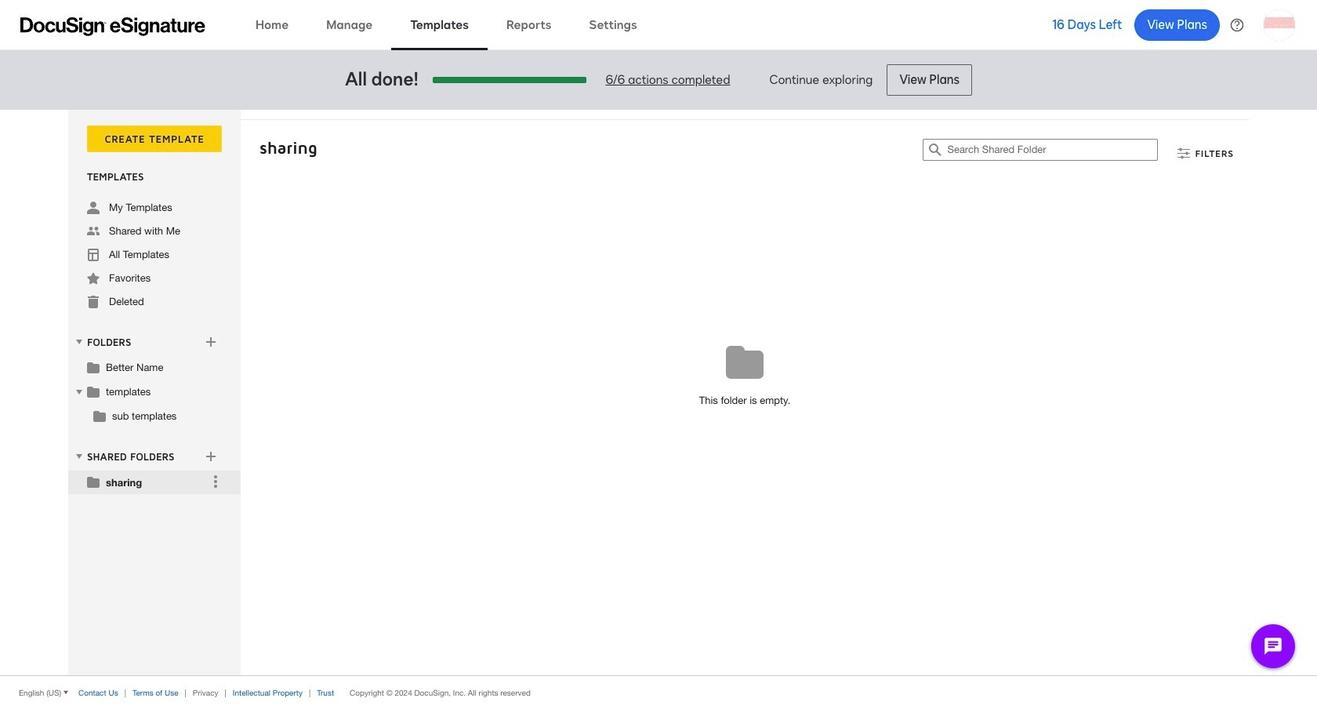 Task type: locate. For each thing, give the bounding box(es) containing it.
view shared folders image
[[73, 450, 86, 463]]

your uploaded profile image image
[[1265, 9, 1296, 40]]

folder image
[[87, 385, 100, 398], [93, 409, 106, 422], [87, 475, 100, 488]]

more info region
[[0, 675, 1318, 709]]

templates image
[[87, 249, 100, 261]]

folder image
[[87, 361, 100, 373]]

view folders image
[[73, 336, 86, 348]]

Search Shared Folder text field
[[948, 140, 1158, 160]]

docusign esignature image
[[20, 17, 206, 36]]



Task type: vqa. For each thing, say whether or not it's contained in the screenshot.
Your uploaded profile image
yes



Task type: describe. For each thing, give the bounding box(es) containing it.
shared image
[[87, 225, 100, 238]]

0 vertical spatial folder image
[[87, 385, 100, 398]]

2 vertical spatial folder image
[[87, 475, 100, 488]]

1 vertical spatial folder image
[[93, 409, 106, 422]]

user image
[[87, 202, 100, 214]]

star filled image
[[87, 272, 100, 285]]

secondary navigation region
[[68, 110, 1254, 675]]

trash image
[[87, 296, 100, 308]]



